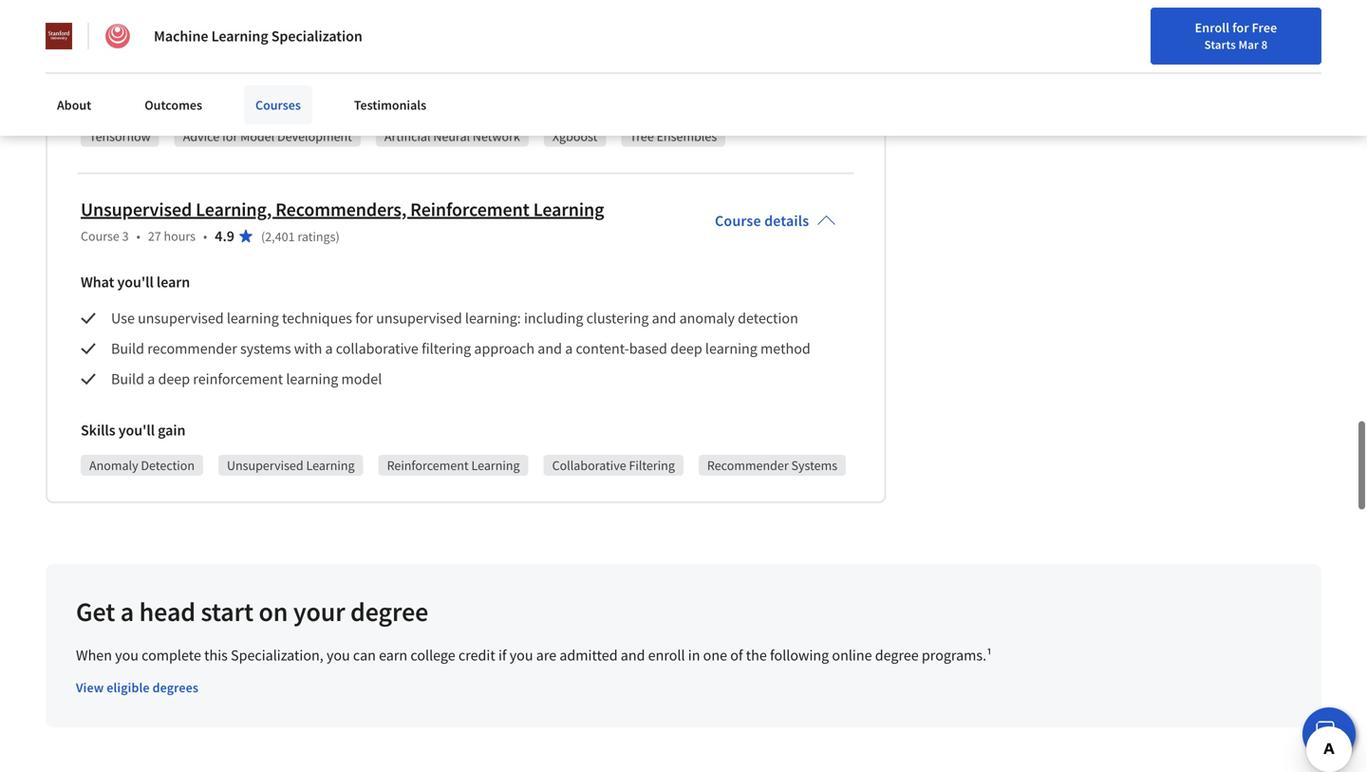 Task type: vqa. For each thing, say whether or not it's contained in the screenshot.
Reinforcement
yes



Task type: describe. For each thing, give the bounding box(es) containing it.
tree
[[319, 40, 344, 59]]

collaborative
[[552, 457, 627, 474]]

head
[[139, 595, 196, 628]]

data
[[675, 0, 704, 6]]

course 3 • 27 hours •
[[81, 227, 207, 245]]

what
[[81, 273, 114, 292]]

view eligible degrees button
[[76, 678, 199, 697]]

skills you'll gain for apply best practices for machine learning development so that your models generalize to data and tasks in the real world
[[81, 92, 186, 111]]

view eligible degrees
[[76, 679, 199, 696]]

unsupervised learning, recommenders, reinforcement learning link
[[81, 198, 605, 221]]

free
[[1253, 19, 1278, 36]]

specialization,
[[231, 646, 324, 665]]

a left content-
[[565, 339, 573, 358]]

use
[[175, 40, 197, 59]]

get
[[76, 595, 115, 628]]

with
[[294, 339, 322, 358]]

on
[[259, 595, 288, 628]]

online
[[833, 646, 873, 665]]

unsupervised learning
[[227, 457, 355, 474]]

eligible
[[107, 679, 150, 696]]

model
[[240, 128, 275, 145]]

learning up systems
[[227, 309, 279, 328]]

filtering
[[629, 457, 675, 474]]

and left the use
[[147, 40, 172, 59]]

college
[[411, 646, 456, 665]]

courses link
[[244, 85, 312, 124]]

one
[[704, 646, 728, 665]]

learning,
[[196, 198, 272, 221]]

so
[[463, 0, 477, 6]]

systems
[[792, 457, 838, 474]]

stanford university image
[[46, 23, 72, 49]]

when you complete this specialization, you can earn college credit if you are admitted and enroll in one of the following online degree programs.¹
[[76, 646, 993, 665]]

artificial
[[385, 128, 431, 145]]

models
[[541, 0, 588, 6]]

ensemble
[[347, 40, 409, 59]]

unsupervised for unsupervised learning
[[227, 457, 304, 474]]

best
[[150, 0, 177, 6]]

recommender
[[147, 339, 237, 358]]

when
[[76, 646, 112, 665]]

0 horizontal spatial your
[[293, 595, 345, 628]]

reinforcement
[[193, 369, 283, 388]]

xgboost
[[553, 128, 598, 145]]

about
[[57, 96, 91, 114]]

random
[[538, 40, 588, 59]]

learning for reinforcement learning
[[472, 457, 520, 474]]

advice
[[183, 128, 220, 145]]

4.9
[[215, 227, 235, 246]]

model
[[341, 369, 382, 388]]

get a head start on your degree
[[76, 595, 429, 628]]

outcomes link
[[133, 85, 214, 124]]

degrees
[[153, 679, 199, 696]]

tree ensembles
[[630, 128, 717, 145]]

you'll for apply best practices for machine learning development so that your models generalize to data and tasks in the real world
[[118, 92, 155, 111]]

ratings
[[298, 228, 336, 245]]

network
[[473, 128, 520, 145]]

admitted
[[560, 646, 618, 665]]

2 trees from the left
[[719, 40, 751, 59]]

for inside enroll for free starts mar 8
[[1233, 19, 1250, 36]]

credit
[[459, 646, 496, 665]]

skills for apply best practices for machine learning development so that your models generalize to data and tasks in the real world
[[81, 92, 115, 111]]

filtering
[[422, 339, 471, 358]]

gain for apply best practices for machine learning development so that your models generalize to data and tasks in the real world
[[158, 92, 186, 111]]

anomaly
[[680, 309, 735, 328]]

you'll for what you'll learn
[[118, 421, 155, 440]]

1 vertical spatial you'll
[[117, 273, 154, 292]]

a down recommender
[[147, 369, 155, 388]]

start
[[201, 595, 254, 628]]

your inside apply best practices for machine learning development so that your models generalize to data and tasks in the real world
[[509, 0, 538, 6]]

3
[[122, 227, 129, 245]]

build and use decision trees and tree ensemble methods, including random forests and boosted trees
[[111, 40, 751, 59]]

)
[[336, 228, 340, 245]]

for up collaborative
[[355, 309, 373, 328]]

3 you from the left
[[510, 646, 533, 665]]

apply best practices for machine learning development so that your models generalize to data and tasks in the real world
[[111, 0, 836, 29]]

techniques
[[282, 309, 352, 328]]

based
[[630, 339, 668, 358]]

learning:
[[465, 309, 521, 328]]

course for course 3 • 27 hours •
[[81, 227, 120, 245]]

machine
[[262, 0, 317, 6]]

neural
[[434, 128, 470, 145]]

learn
[[157, 273, 190, 292]]

of
[[731, 646, 743, 665]]

course for course details
[[715, 212, 762, 231]]

2 unsupervised from the left
[[376, 309, 462, 328]]

earn
[[379, 646, 408, 665]]

specialization
[[271, 27, 363, 46]]

gain for what you'll learn
[[158, 421, 186, 440]]

decision
[[200, 40, 253, 59]]

0 vertical spatial reinforcement
[[411, 198, 530, 221]]

recommender systems
[[708, 457, 838, 474]]

detection
[[141, 457, 195, 474]]

2,401
[[265, 228, 295, 245]]

use
[[111, 309, 135, 328]]

methods,
[[412, 40, 472, 59]]

2 • from the left
[[203, 227, 207, 245]]

recommender
[[708, 457, 789, 474]]

tensorflow
[[89, 128, 151, 145]]

use unsupervised learning techniques for unsupervised learning: including clustering and anomaly detection
[[111, 309, 799, 328]]

boosted
[[664, 40, 716, 59]]

complete
[[142, 646, 201, 665]]

for inside apply best practices for machine learning development so that your models generalize to data and tasks in the real world
[[241, 0, 259, 6]]



Task type: locate. For each thing, give the bounding box(es) containing it.
deep down recommender
[[158, 369, 190, 388]]

course details button
[[700, 185, 851, 257]]

including down apply best practices for machine learning development so that your models generalize to data and tasks in the real world
[[475, 40, 535, 59]]

you'll up tensorflow
[[118, 92, 155, 111]]

mar
[[1239, 37, 1260, 52]]

2 vertical spatial you'll
[[118, 421, 155, 440]]

chat with us image
[[1315, 719, 1345, 750]]

1 vertical spatial in
[[689, 646, 701, 665]]

enroll for free starts mar 8
[[1196, 19, 1278, 52]]

learning down the 'with'
[[286, 369, 338, 388]]

1 vertical spatial including
[[524, 309, 584, 328]]

0 horizontal spatial •
[[136, 227, 140, 245]]

reinforcement
[[411, 198, 530, 221], [387, 457, 469, 474]]

anomaly
[[89, 457, 138, 474]]

trees right boosted
[[719, 40, 751, 59]]

courses
[[256, 96, 301, 114]]

collaborative
[[336, 339, 419, 358]]

1 vertical spatial reinforcement
[[387, 457, 469, 474]]

• right 3
[[136, 227, 140, 245]]

0 horizontal spatial trees
[[256, 40, 288, 59]]

1 horizontal spatial •
[[203, 227, 207, 245]]

degree
[[351, 595, 429, 628], [876, 646, 919, 665]]

for up mar in the right of the page
[[1233, 19, 1250, 36]]

0 vertical spatial build
[[111, 40, 144, 59]]

advice for model development
[[183, 128, 352, 145]]

skills up tensorflow
[[81, 92, 115, 111]]

unsupervised down build a deep reinforcement learning model
[[227, 457, 304, 474]]

for up the machine learning specialization
[[241, 0, 259, 6]]

world
[[111, 10, 148, 29]]

real
[[809, 0, 833, 6]]

enroll
[[649, 646, 685, 665]]

0 vertical spatial skills
[[81, 92, 115, 111]]

this
[[204, 646, 228, 665]]

skills you'll gain for what you'll learn
[[81, 421, 186, 440]]

including up content-
[[524, 309, 584, 328]]

1 build from the top
[[111, 40, 144, 59]]

deeplearning.ai image
[[104, 23, 131, 49]]

learning down practices on the top of the page
[[211, 27, 268, 46]]

and right data
[[707, 0, 731, 6]]

1 horizontal spatial unsupervised
[[227, 457, 304, 474]]

1 vertical spatial your
[[293, 595, 345, 628]]

gain up detection
[[158, 421, 186, 440]]

that
[[480, 0, 506, 6]]

3 build from the top
[[111, 369, 144, 388]]

you'll left learn
[[117, 273, 154, 292]]

• left 4.9 on the top left of page
[[203, 227, 207, 245]]

content-
[[576, 339, 630, 358]]

( 2,401 ratings )
[[261, 228, 340, 245]]

2 skills you'll gain from the top
[[81, 421, 186, 440]]

0 vertical spatial including
[[475, 40, 535, 59]]

2 build from the top
[[111, 339, 144, 358]]

1 horizontal spatial course
[[715, 212, 762, 231]]

machine learning specialization
[[154, 27, 363, 46]]

outcomes
[[145, 96, 202, 114]]

1 unsupervised from the left
[[138, 309, 224, 328]]

the right of at the bottom right of the page
[[746, 646, 767, 665]]

•
[[136, 227, 140, 245], [203, 227, 207, 245]]

systems
[[240, 339, 291, 358]]

degree right online
[[876, 646, 919, 665]]

testimonials
[[354, 96, 427, 114]]

1 vertical spatial degree
[[876, 646, 919, 665]]

a right the get
[[120, 595, 134, 628]]

learning up specialization
[[320, 0, 372, 6]]

trees right decision
[[256, 40, 288, 59]]

2 gain from the top
[[158, 421, 186, 440]]

detection
[[738, 309, 799, 328]]

including
[[475, 40, 535, 59], [524, 309, 584, 328]]

course left 3
[[81, 227, 120, 245]]

0 horizontal spatial you
[[115, 646, 139, 665]]

1 vertical spatial deep
[[158, 369, 190, 388]]

0 vertical spatial skills you'll gain
[[81, 92, 186, 111]]

course left details
[[715, 212, 762, 231]]

1 horizontal spatial deep
[[671, 339, 703, 358]]

programs.¹
[[922, 646, 993, 665]]

build for build a deep reinforcement learning model
[[111, 369, 144, 388]]

0 horizontal spatial degree
[[351, 595, 429, 628]]

generalize
[[591, 0, 656, 6]]

1 horizontal spatial you
[[327, 646, 350, 665]]

build
[[111, 40, 144, 59], [111, 339, 144, 358], [111, 369, 144, 388]]

0 horizontal spatial unsupervised
[[138, 309, 224, 328]]

you right if
[[510, 646, 533, 665]]

1 trees from the left
[[256, 40, 288, 59]]

2 you from the left
[[327, 646, 350, 665]]

1 vertical spatial build
[[111, 339, 144, 358]]

None search field
[[271, 12, 584, 50]]

gain up advice
[[158, 92, 186, 111]]

skills you'll gain up anomaly detection
[[81, 421, 186, 440]]

you left "can"
[[327, 646, 350, 665]]

unsupervised up filtering
[[376, 309, 462, 328]]

course inside dropdown button
[[715, 212, 762, 231]]

what you'll learn
[[81, 273, 190, 292]]

degree up earn
[[351, 595, 429, 628]]

about link
[[46, 85, 103, 124]]

0 vertical spatial in
[[770, 0, 782, 6]]

unsupervised learning, recommenders, reinforcement learning
[[81, 198, 605, 221]]

in right tasks
[[770, 0, 782, 6]]

2 skills from the top
[[81, 421, 115, 440]]

anomaly detection
[[89, 457, 195, 474]]

0 horizontal spatial the
[[746, 646, 767, 665]]

machine
[[154, 27, 208, 46]]

practices
[[180, 0, 238, 6]]

0 vertical spatial the
[[785, 0, 806, 6]]

1 horizontal spatial degree
[[876, 646, 919, 665]]

starts
[[1205, 37, 1237, 52]]

skills you'll gain up tensorflow
[[81, 92, 186, 111]]

you up eligible at bottom left
[[115, 646, 139, 665]]

1 horizontal spatial in
[[770, 0, 782, 6]]

can
[[353, 646, 376, 665]]

development
[[375, 0, 460, 6]]

and right the forests
[[637, 40, 661, 59]]

details
[[765, 212, 810, 231]]

learning left collaborative
[[472, 457, 520, 474]]

skills you'll gain
[[81, 92, 186, 111], [81, 421, 186, 440]]

0 vertical spatial gain
[[158, 92, 186, 111]]

1 gain from the top
[[158, 92, 186, 111]]

a right the 'with'
[[325, 339, 333, 358]]

unsupervised up 'course 3 • 27 hours •'
[[81, 198, 192, 221]]

1 horizontal spatial your
[[509, 0, 538, 6]]

learning down anomaly
[[706, 339, 758, 358]]

0 vertical spatial deep
[[671, 339, 703, 358]]

1 vertical spatial gain
[[158, 421, 186, 440]]

a
[[325, 339, 333, 358], [565, 339, 573, 358], [147, 369, 155, 388], [120, 595, 134, 628]]

learning for machine learning specialization
[[211, 27, 268, 46]]

development
[[277, 128, 352, 145]]

unsupervised
[[81, 198, 192, 221], [227, 457, 304, 474]]

your
[[509, 0, 538, 6], [293, 595, 345, 628]]

0 vertical spatial unsupervised
[[81, 198, 192, 221]]

in for tasks
[[770, 0, 782, 6]]

your right on
[[293, 595, 345, 628]]

coursera image
[[23, 15, 143, 46]]

if
[[499, 646, 507, 665]]

1 skills you'll gain from the top
[[81, 92, 186, 111]]

enroll
[[1196, 19, 1230, 36]]

unsupervised for unsupervised learning, recommenders, reinforcement learning
[[81, 198, 192, 221]]

deep
[[671, 339, 703, 358], [158, 369, 190, 388]]

1 you from the left
[[115, 646, 139, 665]]

1 vertical spatial unsupervised
[[227, 457, 304, 474]]

1 vertical spatial skills you'll gain
[[81, 421, 186, 440]]

tree
[[630, 128, 654, 145]]

learning inside apply best practices for machine learning development so that your models generalize to data and tasks in the real world
[[320, 0, 372, 6]]

course details
[[715, 212, 810, 231]]

deep down anomaly
[[671, 339, 703, 358]]

1 vertical spatial the
[[746, 646, 767, 665]]

recommenders,
[[276, 198, 407, 221]]

27
[[148, 227, 161, 245]]

skills up anomaly
[[81, 421, 115, 440]]

1 vertical spatial skills
[[81, 421, 115, 440]]

2 horizontal spatial you
[[510, 646, 533, 665]]

and up based
[[652, 309, 677, 328]]

unsupervised up recommender
[[138, 309, 224, 328]]

unsupervised
[[138, 309, 224, 328], [376, 309, 462, 328]]

build recommender systems with a collaborative filtering approach and a content-based deep learning method
[[111, 339, 811, 358]]

in for enroll
[[689, 646, 701, 665]]

in
[[770, 0, 782, 6], [689, 646, 701, 665]]

skills for what you'll learn
[[81, 421, 115, 440]]

build a deep reinforcement learning model
[[111, 369, 382, 388]]

in inside apply best practices for machine learning development so that your models generalize to data and tasks in the real world
[[770, 0, 782, 6]]

in left "one"
[[689, 646, 701, 665]]

and inside apply best practices for machine learning development so that your models generalize to data and tasks in the real world
[[707, 0, 731, 6]]

ensembles
[[657, 128, 717, 145]]

learning down xgboost
[[534, 198, 605, 221]]

0 vertical spatial degree
[[351, 595, 429, 628]]

are
[[536, 646, 557, 665]]

the inside apply best practices for machine learning development so that your models generalize to data and tasks in the real world
[[785, 0, 806, 6]]

you'll
[[118, 92, 155, 111], [117, 273, 154, 292], [118, 421, 155, 440]]

your right that
[[509, 0, 538, 6]]

you'll up anomaly detection
[[118, 421, 155, 440]]

tasks
[[734, 0, 767, 6]]

1 • from the left
[[136, 227, 140, 245]]

0 vertical spatial your
[[509, 0, 538, 6]]

0 vertical spatial you'll
[[118, 92, 155, 111]]

and left "tree"
[[291, 40, 316, 59]]

0 horizontal spatial course
[[81, 227, 120, 245]]

build for build and use decision trees and tree ensemble methods, including random forests and boosted trees
[[111, 40, 144, 59]]

learning down model
[[306, 457, 355, 474]]

and left enroll
[[621, 646, 645, 665]]

artificial neural network
[[385, 128, 520, 145]]

1 horizontal spatial the
[[785, 0, 806, 6]]

2 vertical spatial build
[[111, 369, 144, 388]]

0 horizontal spatial in
[[689, 646, 701, 665]]

0 horizontal spatial deep
[[158, 369, 190, 388]]

and right approach
[[538, 339, 562, 358]]

method
[[761, 339, 811, 358]]

menu item
[[1027, 19, 1150, 81]]

the left "real"
[[785, 0, 806, 6]]

learning for unsupervised learning
[[306, 457, 355, 474]]

collaborative filtering
[[552, 457, 675, 474]]

for left model
[[222, 128, 238, 145]]

build for build recommender systems with a collaborative filtering approach and a content-based deep learning method
[[111, 339, 144, 358]]

(
[[261, 228, 265, 245]]

1 horizontal spatial trees
[[719, 40, 751, 59]]

0 horizontal spatial unsupervised
[[81, 198, 192, 221]]

1 skills from the top
[[81, 92, 115, 111]]

1 horizontal spatial unsupervised
[[376, 309, 462, 328]]

approach
[[474, 339, 535, 358]]

for
[[241, 0, 259, 6], [1233, 19, 1250, 36], [222, 128, 238, 145], [355, 309, 373, 328]]

clustering
[[587, 309, 649, 328]]



